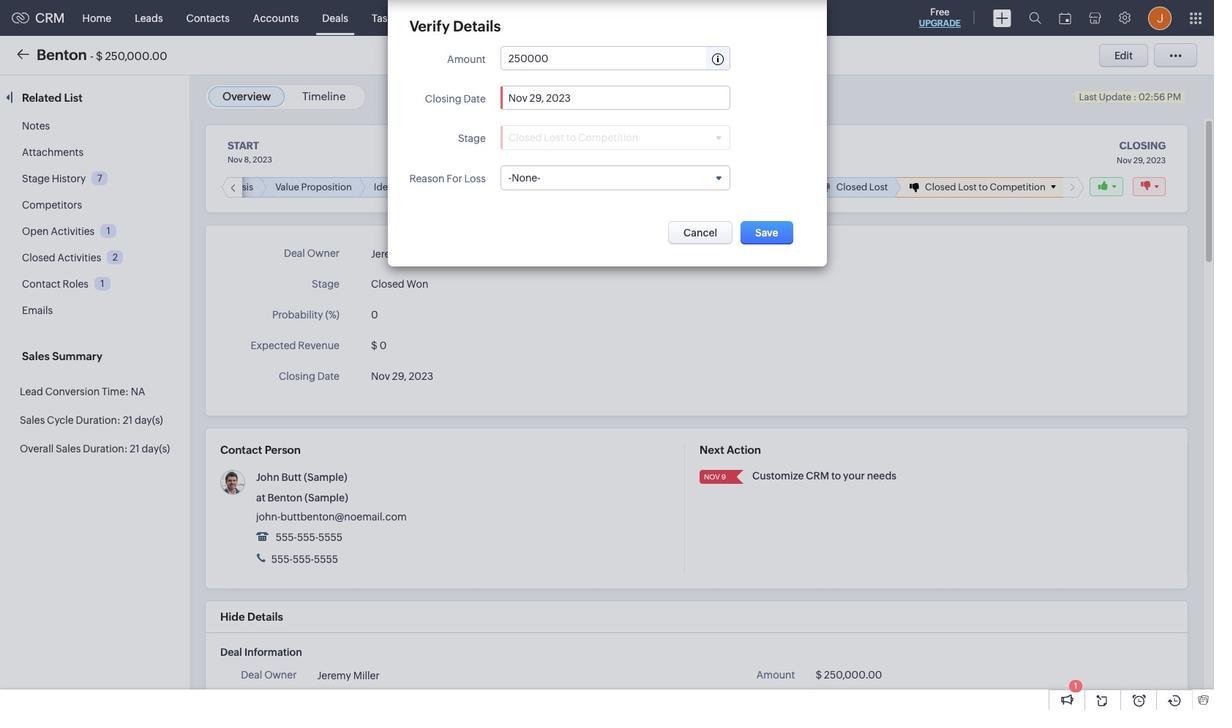 Task type: describe. For each thing, give the bounding box(es) containing it.
action
[[727, 444, 761, 456]]

campaigns link
[[584, 0, 662, 36]]

open activities link
[[22, 225, 95, 237]]

attachments link
[[22, 146, 84, 158]]

needs analysis
[[187, 182, 253, 193]]

upgrade
[[919, 18, 961, 29]]

overall
[[20, 443, 54, 455]]

leads link
[[123, 0, 175, 36]]

probability (%)
[[272, 309, 340, 321]]

accounts
[[253, 12, 299, 24]]

- inside the benton - $ 250,000.00
[[90, 49, 94, 62]]

2023 for closing
[[1147, 156, 1166, 165]]

contact roles
[[22, 278, 89, 290]]

won
[[407, 278, 429, 290]]

open
[[22, 225, 49, 237]]

duration: for overall sales duration:
[[83, 443, 128, 455]]

1 horizontal spatial benton
[[268, 492, 303, 504]]

nov inside start nov 8, 2023
[[228, 155, 243, 164]]

proposal/price quote
[[504, 182, 598, 193]]

closing
[[1120, 140, 1166, 152]]

nov 9
[[704, 473, 726, 481]]

customize
[[753, 470, 804, 482]]

expected
[[251, 340, 296, 351]]

-None- field
[[501, 166, 730, 190]]

0 horizontal spatial jeremy
[[317, 670, 351, 681]]

2 vertical spatial 1
[[1075, 682, 1078, 690]]

contacts
[[186, 12, 230, 24]]

contact roles link
[[22, 278, 89, 290]]

lead
[[20, 386, 43, 398]]

meetings
[[421, 12, 465, 24]]

2 vertical spatial sales
[[56, 443, 81, 455]]

0 vertical spatial jeremy miller
[[371, 248, 434, 260]]

contact for contact roles
[[22, 278, 60, 290]]

home link
[[71, 0, 123, 36]]

accounts link
[[241, 0, 311, 36]]

contact for contact person
[[220, 444, 262, 456]]

details for hide details
[[247, 611, 283, 623]]

projects link
[[662, 0, 724, 36]]

duration: for sales cycle duration:
[[76, 414, 121, 426]]

buttbenton@noemail.com
[[281, 511, 407, 523]]

at
[[256, 492, 266, 504]]

21 for sales cycle duration:
[[123, 414, 133, 426]]

0 vertical spatial closing
[[425, 93, 462, 105]]

1 horizontal spatial date
[[464, 93, 486, 105]]

attachments
[[22, 146, 84, 158]]

benton - $ 250,000.00
[[37, 46, 167, 63]]

probability
[[272, 309, 323, 321]]

1 horizontal spatial closing date
[[425, 93, 486, 105]]

0 horizontal spatial owner
[[264, 669, 297, 681]]

edit
[[1115, 49, 1133, 61]]

1 horizontal spatial 250,000.00
[[824, 669, 883, 681]]

revenue
[[298, 340, 340, 351]]

closed won
[[371, 278, 429, 290]]

0 vertical spatial 5555
[[319, 531, 343, 543]]

edit button
[[1100, 44, 1149, 67]]

contact person
[[220, 444, 301, 456]]

identify decision makers
[[374, 182, 482, 193]]

makers
[[450, 182, 482, 193]]

deal information
[[220, 646, 302, 658]]

1 for open activities
[[107, 225, 110, 236]]

1 vertical spatial date
[[317, 370, 340, 382]]

21 for overall sales duration:
[[130, 443, 140, 455]]

closed for closed won
[[371, 278, 405, 290]]

negotiation/review
[[620, 182, 708, 193]]

roles
[[63, 278, 89, 290]]

0 vertical spatial deal owner
[[284, 247, 340, 259]]

$ for expected revenue
[[371, 340, 378, 351]]

history
[[52, 173, 86, 184]]

notes
[[22, 120, 50, 132]]

lost for closed lost to competition
[[958, 182, 977, 193]]

1 vertical spatial 29,
[[392, 370, 407, 382]]

nov left 9
[[704, 473, 720, 481]]

tasks
[[372, 12, 398, 24]]

(sample) for john butt (sample)
[[304, 471, 348, 483]]

0 vertical spatial deal
[[284, 247, 305, 259]]

0 horizontal spatial benton
[[37, 46, 87, 63]]

reports link
[[524, 0, 584, 36]]

stage history
[[22, 173, 86, 184]]

identify
[[374, 182, 408, 193]]

expected revenue
[[251, 340, 340, 351]]

related list
[[22, 92, 85, 104]]

- inside "field"
[[509, 172, 512, 184]]

closed lost
[[837, 182, 888, 193]]

(%)
[[325, 309, 340, 321]]

free
[[931, 7, 950, 18]]

john-buttbenton@noemail.com link
[[256, 511, 407, 523]]

start
[[228, 140, 259, 152]]

proposition
[[301, 182, 352, 193]]

projects
[[674, 12, 713, 24]]

2 vertical spatial stage
[[312, 278, 340, 290]]

closed for closed lost
[[837, 182, 868, 193]]

proposal/price
[[504, 182, 568, 193]]

contacts link
[[175, 0, 241, 36]]

stage history link
[[22, 173, 86, 184]]

0 vertical spatial stage
[[458, 133, 486, 144]]

02:56
[[1139, 92, 1166, 102]]

tasks link
[[360, 0, 409, 36]]

0 horizontal spatial crm
[[35, 10, 65, 26]]

closed activities
[[22, 252, 101, 264]]

start nov 8, 2023
[[228, 140, 272, 164]]

benton (sample) link
[[268, 492, 348, 504]]

1 horizontal spatial owner
[[307, 247, 340, 259]]

1 vertical spatial 5555
[[314, 553, 338, 565]]

1 vertical spatial deal
[[220, 646, 242, 658]]

reason for loss
[[410, 173, 486, 184]]

cycle
[[47, 414, 74, 426]]

deals
[[322, 12, 348, 24]]

time:
[[102, 386, 129, 398]]

activities for closed activities
[[57, 252, 101, 264]]

1 horizontal spatial 2023
[[409, 370, 433, 382]]

1 vertical spatial 555-555-5555
[[269, 553, 338, 565]]

summary
[[52, 350, 103, 362]]

day(s) for sales cycle duration: 21 day(s)
[[135, 414, 163, 426]]



Task type: locate. For each thing, give the bounding box(es) containing it.
$ for amount
[[816, 669, 822, 681]]

stage up loss
[[458, 133, 486, 144]]

owner
[[307, 247, 340, 259], [264, 669, 297, 681]]

0 vertical spatial (sample)
[[304, 471, 348, 483]]

jeremy miller
[[371, 248, 434, 260], [317, 670, 380, 681]]

verify details
[[410, 18, 501, 34]]

calls link
[[477, 0, 524, 36]]

closed for closed activities
[[22, 252, 55, 264]]

owner down information
[[264, 669, 297, 681]]

250,000.00 inside the benton - $ 250,000.00
[[105, 49, 167, 62]]

2 horizontal spatial stage
[[458, 133, 486, 144]]

0 horizontal spatial lost
[[870, 182, 888, 193]]

overview
[[223, 90, 271, 102]]

21 down na
[[123, 414, 133, 426]]

duration: up 'overall sales duration: 21 day(s)'
[[76, 414, 121, 426]]

contact up emails link
[[22, 278, 60, 290]]

sales
[[22, 350, 50, 362], [20, 414, 45, 426], [56, 443, 81, 455]]

crm
[[35, 10, 65, 26], [806, 470, 830, 482]]

1 vertical spatial jeremy miller
[[317, 670, 380, 681]]

closing date down revenue
[[279, 370, 340, 382]]

deal owner up probability (%)
[[284, 247, 340, 259]]

0 horizontal spatial amount
[[447, 53, 486, 65]]

1 vertical spatial day(s)
[[142, 443, 170, 455]]

1 vertical spatial miller
[[353, 670, 380, 681]]

nov left '8,'
[[228, 155, 243, 164]]

- right loss
[[509, 172, 512, 184]]

john
[[256, 471, 279, 483]]

benton down butt
[[268, 492, 303, 504]]

1 horizontal spatial jeremy
[[371, 248, 405, 260]]

overview link
[[223, 90, 271, 102]]

0 horizontal spatial to
[[832, 470, 841, 482]]

quote
[[570, 182, 598, 193]]

None text field
[[509, 52, 643, 64]]

timeline link
[[302, 90, 346, 102]]

0 horizontal spatial -
[[90, 49, 94, 62]]

verify
[[410, 18, 450, 34]]

29, inside closing nov 29, 2023
[[1134, 156, 1145, 165]]

1 horizontal spatial lost
[[958, 182, 977, 193]]

john butt (sample)
[[256, 471, 348, 483]]

(sample) up 'john-buttbenton@noemail.com' link
[[304, 492, 348, 504]]

1 vertical spatial closing date
[[279, 370, 340, 382]]

1 horizontal spatial miller
[[407, 248, 434, 260]]

to left competition at right top
[[979, 182, 988, 193]]

1 vertical spatial stage
[[22, 173, 50, 184]]

2023 inside start nov 8, 2023
[[253, 155, 272, 164]]

closed activities link
[[22, 252, 101, 264]]

1 vertical spatial activities
[[57, 252, 101, 264]]

next
[[700, 444, 725, 456]]

1 horizontal spatial crm
[[806, 470, 830, 482]]

1 horizontal spatial -
[[509, 172, 512, 184]]

sales for sales cycle duration: 21 day(s)
[[20, 414, 45, 426]]

mmm d, yyyy text field
[[509, 92, 690, 104]]

0 vertical spatial activities
[[51, 225, 95, 237]]

nov 29, 2023
[[371, 370, 433, 382]]

2 lost from the left
[[958, 182, 977, 193]]

-none-
[[509, 172, 541, 184]]

deal owner down information
[[241, 669, 297, 681]]

- down the home link
[[90, 49, 94, 62]]

to for your
[[832, 470, 841, 482]]

5555
[[319, 531, 343, 543], [314, 553, 338, 565]]

0 vertical spatial benton
[[37, 46, 87, 63]]

activities up roles
[[57, 252, 101, 264]]

stage up competitors link
[[22, 173, 50, 184]]

analysis
[[217, 182, 253, 193]]

1 vertical spatial 1
[[101, 278, 104, 289]]

activities for open activities
[[51, 225, 95, 237]]

0 vertical spatial owner
[[307, 247, 340, 259]]

day(s) for overall sales duration: 21 day(s)
[[142, 443, 170, 455]]

$ 0
[[371, 340, 387, 351]]

1 vertical spatial sales
[[20, 414, 45, 426]]

0 horizontal spatial date
[[317, 370, 340, 382]]

2 horizontal spatial 1
[[1075, 682, 1078, 690]]

1 horizontal spatial closing
[[425, 93, 462, 105]]

john-
[[256, 511, 281, 523]]

0 horizontal spatial 1
[[101, 278, 104, 289]]

pm
[[1168, 92, 1182, 102]]

value
[[275, 182, 299, 193]]

0 horizontal spatial closing
[[279, 370, 315, 382]]

contact up john
[[220, 444, 262, 456]]

sales for sales summary
[[22, 350, 50, 362]]

benton down 'crm' link
[[37, 46, 87, 63]]

1 lost from the left
[[870, 182, 888, 193]]

lost for closed lost
[[870, 182, 888, 193]]

1 horizontal spatial details
[[453, 18, 501, 34]]

1 vertical spatial amount
[[757, 669, 795, 681]]

details for verify details
[[453, 18, 501, 34]]

to for competition
[[979, 182, 988, 193]]

duration: down sales cycle duration: 21 day(s)
[[83, 443, 128, 455]]

1 vertical spatial benton
[[268, 492, 303, 504]]

deal down the deal information on the bottom of page
[[241, 669, 262, 681]]

0 vertical spatial closing date
[[425, 93, 486, 105]]

0 vertical spatial 1
[[107, 225, 110, 236]]

sales up the lead
[[22, 350, 50, 362]]

last
[[1079, 92, 1098, 102]]

2 horizontal spatial 2023
[[1147, 156, 1166, 165]]

activities up "closed activities"
[[51, 225, 95, 237]]

0 vertical spatial 250,000.00
[[105, 49, 167, 62]]

related
[[22, 92, 62, 104]]

0 horizontal spatial 250,000.00
[[105, 49, 167, 62]]

1 horizontal spatial amount
[[757, 669, 795, 681]]

0 vertical spatial 0
[[371, 309, 378, 321]]

1 horizontal spatial 1
[[107, 225, 110, 236]]

1 horizontal spatial $
[[371, 340, 378, 351]]

to
[[979, 182, 988, 193], [832, 470, 841, 482]]

amount left '$  250,000.00'
[[757, 669, 795, 681]]

open activities
[[22, 225, 95, 237]]

nov down closing
[[1117, 156, 1132, 165]]

0 horizontal spatial stage
[[22, 173, 50, 184]]

0 vertical spatial -
[[90, 49, 94, 62]]

0 vertical spatial day(s)
[[135, 414, 163, 426]]

duration:
[[76, 414, 121, 426], [83, 443, 128, 455]]

1 vertical spatial to
[[832, 470, 841, 482]]

2023 inside closing nov 29, 2023
[[1147, 156, 1166, 165]]

0 vertical spatial amount
[[447, 53, 486, 65]]

hide details link
[[220, 611, 283, 623]]

(sample) up benton (sample) link
[[304, 471, 348, 483]]

closed for closed lost to competition
[[925, 182, 956, 193]]

nov down $ 0
[[371, 370, 390, 382]]

crm link
[[12, 10, 65, 26]]

0 horizontal spatial miller
[[353, 670, 380, 681]]

activities
[[51, 225, 95, 237], [57, 252, 101, 264]]

0 vertical spatial duration:
[[76, 414, 121, 426]]

0 horizontal spatial 29,
[[392, 370, 407, 382]]

2023 for start
[[253, 155, 272, 164]]

competitors link
[[22, 199, 82, 211]]

hide details
[[220, 611, 283, 623]]

closed
[[837, 182, 868, 193], [925, 182, 956, 193], [22, 252, 55, 264], [371, 278, 405, 290]]

0 vertical spatial $
[[96, 49, 103, 62]]

stage up (%)
[[312, 278, 340, 290]]

1 vertical spatial $
[[371, 340, 378, 351]]

meetings link
[[409, 0, 477, 36]]

0 vertical spatial date
[[464, 93, 486, 105]]

1 vertical spatial crm
[[806, 470, 830, 482]]

customize crm to your needs link
[[753, 470, 897, 482]]

2 horizontal spatial $
[[816, 669, 822, 681]]

for
[[447, 173, 462, 184]]

21 down sales cycle duration: 21 day(s)
[[130, 443, 140, 455]]

to left the your
[[832, 470, 841, 482]]

0 vertical spatial to
[[979, 182, 988, 193]]

needs
[[187, 182, 215, 193]]

competition
[[990, 182, 1046, 193]]

crm left the home link
[[35, 10, 65, 26]]

na
[[131, 386, 145, 398]]

deal up probability
[[284, 247, 305, 259]]

(sample) for at benton (sample)
[[304, 492, 348, 504]]

0 vertical spatial 555-555-5555
[[274, 531, 343, 543]]

leads
[[135, 12, 163, 24]]

lead conversion time: na
[[20, 386, 145, 398]]

0 horizontal spatial contact
[[22, 278, 60, 290]]

0 up $ 0
[[371, 309, 378, 321]]

1 vertical spatial jeremy
[[317, 670, 351, 681]]

campaigns
[[596, 12, 651, 24]]

1 horizontal spatial 29,
[[1134, 156, 1145, 165]]

last update : 02:56 pm
[[1079, 92, 1182, 102]]

0 vertical spatial details
[[453, 18, 501, 34]]

0 up nov 29, 2023
[[380, 340, 387, 351]]

overall sales duration: 21 day(s)
[[20, 443, 170, 455]]

0 vertical spatial sales
[[22, 350, 50, 362]]

0 horizontal spatial $
[[96, 49, 103, 62]]

1
[[107, 225, 110, 236], [101, 278, 104, 289], [1075, 682, 1078, 690]]

2 vertical spatial deal
[[241, 669, 262, 681]]

free upgrade
[[919, 7, 961, 29]]

sales down cycle
[[56, 443, 81, 455]]

1 horizontal spatial contact
[[220, 444, 262, 456]]

8,
[[244, 155, 251, 164]]

calls
[[489, 12, 512, 24]]

deal down hide
[[220, 646, 242, 658]]

0 vertical spatial crm
[[35, 10, 65, 26]]

deals link
[[311, 0, 360, 36]]

amount down verify details
[[447, 53, 486, 65]]

next action
[[700, 444, 761, 456]]

9
[[722, 473, 726, 481]]

0 horizontal spatial closing date
[[279, 370, 340, 382]]

at benton (sample)
[[256, 492, 348, 504]]

None button
[[668, 221, 733, 245], [741, 221, 793, 245], [668, 221, 733, 245], [741, 221, 793, 245]]

closing date down verify details
[[425, 93, 486, 105]]

0 vertical spatial jeremy
[[371, 248, 405, 260]]

0 horizontal spatial 0
[[371, 309, 378, 321]]

sales cycle duration: 21 day(s)
[[20, 414, 163, 426]]

1 vertical spatial -
[[509, 172, 512, 184]]

1 vertical spatial closing
[[279, 370, 315, 382]]

crm left the your
[[806, 470, 830, 482]]

0 vertical spatial miller
[[407, 248, 434, 260]]

0 horizontal spatial details
[[247, 611, 283, 623]]

1 vertical spatial duration:
[[83, 443, 128, 455]]

1 vertical spatial deal owner
[[241, 669, 297, 681]]

nov inside closing nov 29, 2023
[[1117, 156, 1132, 165]]

emails
[[22, 305, 53, 316]]

owner up (%)
[[307, 247, 340, 259]]

0 horizontal spatial 2023
[[253, 155, 272, 164]]

reports
[[535, 12, 573, 24]]

1 vertical spatial 21
[[130, 443, 140, 455]]

1 vertical spatial 0
[[380, 340, 387, 351]]

$ inside the benton - $ 250,000.00
[[96, 49, 103, 62]]

sales left cycle
[[20, 414, 45, 426]]

hide
[[220, 611, 245, 623]]

1 horizontal spatial to
[[979, 182, 988, 193]]

person
[[265, 444, 301, 456]]

555-555-5555
[[274, 531, 343, 543], [269, 553, 338, 565]]

1 horizontal spatial stage
[[312, 278, 340, 290]]

date
[[464, 93, 486, 105], [317, 370, 340, 382]]

closed lost to competition
[[925, 182, 1046, 193]]

closing nov 29, 2023
[[1117, 140, 1166, 165]]

1 vertical spatial owner
[[264, 669, 297, 681]]

information
[[244, 646, 302, 658]]

stage
[[458, 133, 486, 144], [22, 173, 50, 184], [312, 278, 340, 290]]

loss
[[465, 173, 486, 184]]

timeline
[[302, 90, 346, 102]]

1 vertical spatial (sample)
[[304, 492, 348, 504]]

1 vertical spatial contact
[[220, 444, 262, 456]]

butt
[[281, 471, 302, 483]]

7
[[97, 173, 102, 184]]

nov
[[228, 155, 243, 164], [1117, 156, 1132, 165], [371, 370, 390, 382], [704, 473, 720, 481]]

1 vertical spatial details
[[247, 611, 283, 623]]

0 vertical spatial 21
[[123, 414, 133, 426]]

1 horizontal spatial 0
[[380, 340, 387, 351]]

1 for contact roles
[[101, 278, 104, 289]]



Task type: vqa. For each thing, say whether or not it's contained in the screenshot.


